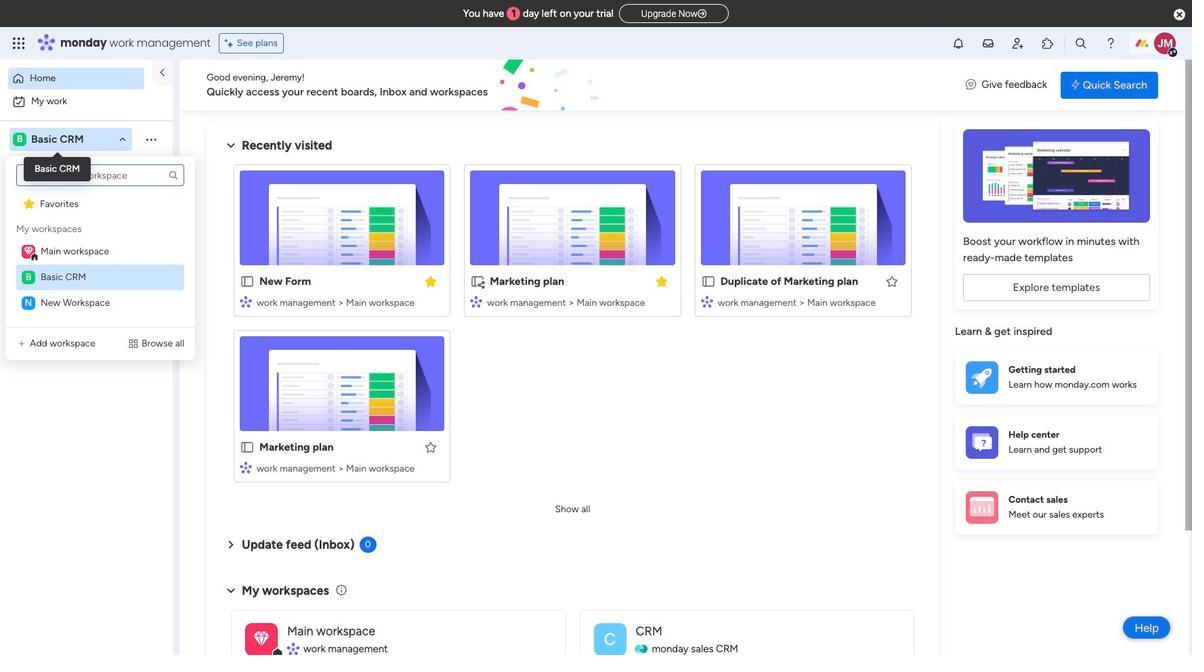 Task type: vqa. For each thing, say whether or not it's contained in the screenshot.
Public board icon for Add to favorites image
yes



Task type: locate. For each thing, give the bounding box(es) containing it.
2 remove from favorites image from the left
[[655, 275, 668, 288]]

workspace image for the basic crm "element"
[[22, 271, 35, 285]]

1 remove from favorites image from the left
[[424, 275, 438, 288]]

None search field
[[16, 165, 184, 186]]

v2 bolt switch image
[[1072, 78, 1080, 92]]

see plans image
[[225, 36, 237, 51]]

help image
[[1104, 37, 1118, 50]]

2 service icon image from the left
[[128, 339, 139, 350]]

0 horizontal spatial remove from favorites image
[[424, 275, 438, 288]]

monday marketplace image
[[1041, 37, 1055, 50]]

1 vertical spatial option
[[8, 91, 165, 112]]

0 element
[[359, 537, 376, 553]]

dapulse rightstroke image
[[698, 9, 707, 19]]

shareable board image
[[470, 274, 485, 289]]

public board image
[[14, 239, 27, 252], [240, 274, 255, 289], [701, 274, 716, 289]]

2 vertical spatial option
[[0, 187, 173, 190]]

workspace selection element
[[13, 131, 86, 148]]

0 vertical spatial option
[[8, 68, 144, 89]]

0 horizontal spatial add to favorites image
[[424, 441, 438, 454]]

1 horizontal spatial add to favorites image
[[885, 275, 899, 288]]

search image
[[168, 170, 179, 181]]

1 horizontal spatial service icon image
[[128, 339, 139, 350]]

workspace image
[[594, 624, 626, 656], [254, 628, 269, 652]]

service icon image
[[16, 339, 27, 350], [128, 339, 139, 350]]

public dashboard image
[[14, 262, 27, 275]]

0 horizontal spatial service icon image
[[16, 339, 27, 350]]

tree grid
[[16, 192, 184, 316]]

getting started element
[[955, 351, 1158, 405]]

workspace image
[[13, 132, 26, 147], [22, 245, 35, 259], [24, 245, 33, 259], [22, 271, 35, 285], [22, 297, 35, 310], [245, 624, 278, 656]]

main workspace element
[[16, 239, 184, 265]]

1 horizontal spatial remove from favorites image
[[655, 275, 668, 288]]

list box
[[14, 165, 187, 316], [0, 185, 173, 463]]

new workspace element
[[16, 291, 184, 316]]

v2 star 2 image
[[24, 197, 35, 210]]

remove from favorites image
[[424, 275, 438, 288], [655, 275, 668, 288]]

add to favorites image
[[885, 275, 899, 288], [424, 441, 438, 454]]

notifications image
[[952, 37, 965, 50]]

0 vertical spatial add to favorites image
[[885, 275, 899, 288]]

invite members image
[[1011, 37, 1025, 50]]

workspace image inside the basic crm "element"
[[22, 271, 35, 285]]

Search for content search field
[[16, 165, 184, 186]]

my workspaces row
[[16, 217, 82, 236]]

1 vertical spatial add to favorites image
[[424, 441, 438, 454]]

close my workspaces image
[[223, 583, 239, 599]]

option
[[8, 68, 144, 89], [8, 91, 165, 112], [0, 187, 173, 190]]

workspace options image
[[144, 133, 158, 146]]

quick search results list box
[[223, 154, 923, 499]]

favorites element
[[16, 192, 184, 217]]

v2 user feedback image
[[966, 77, 976, 93]]



Task type: describe. For each thing, give the bounding box(es) containing it.
jeremy miller image
[[1154, 33, 1176, 54]]

Search in workspace field
[[28, 161, 113, 176]]

1 horizontal spatial workspace image
[[594, 624, 626, 656]]

update feed image
[[982, 37, 995, 50]]

workspace image for main workspace "element"
[[22, 245, 35, 259]]

1 horizontal spatial public board image
[[240, 274, 255, 289]]

add to favorites image for public board icon
[[424, 441, 438, 454]]

workspace image for new workspace element
[[22, 297, 35, 310]]

basic crm element
[[16, 265, 184, 291]]

templates image image
[[967, 129, 1146, 223]]

1 service icon image from the left
[[16, 339, 27, 350]]

help center element
[[955, 416, 1158, 470]]

select product image
[[12, 37, 26, 50]]

open update feed (inbox) image
[[223, 537, 239, 553]]

search everything image
[[1074, 37, 1088, 50]]

remove from favorites image for the middle public board image
[[424, 275, 438, 288]]

remove from favorites image for 'shareable board' "icon"
[[655, 275, 668, 288]]

0 horizontal spatial public board image
[[14, 239, 27, 252]]

public board image
[[240, 440, 255, 455]]

dapulse close image
[[1174, 8, 1186, 22]]

0 horizontal spatial workspace image
[[254, 628, 269, 652]]

add to favorites image for the rightmost public board image
[[885, 275, 899, 288]]

contact sales element
[[955, 481, 1158, 535]]

2 horizontal spatial public board image
[[701, 274, 716, 289]]

workspace image for 'workspace selection' element
[[13, 132, 26, 147]]

close recently visited image
[[223, 138, 239, 154]]



